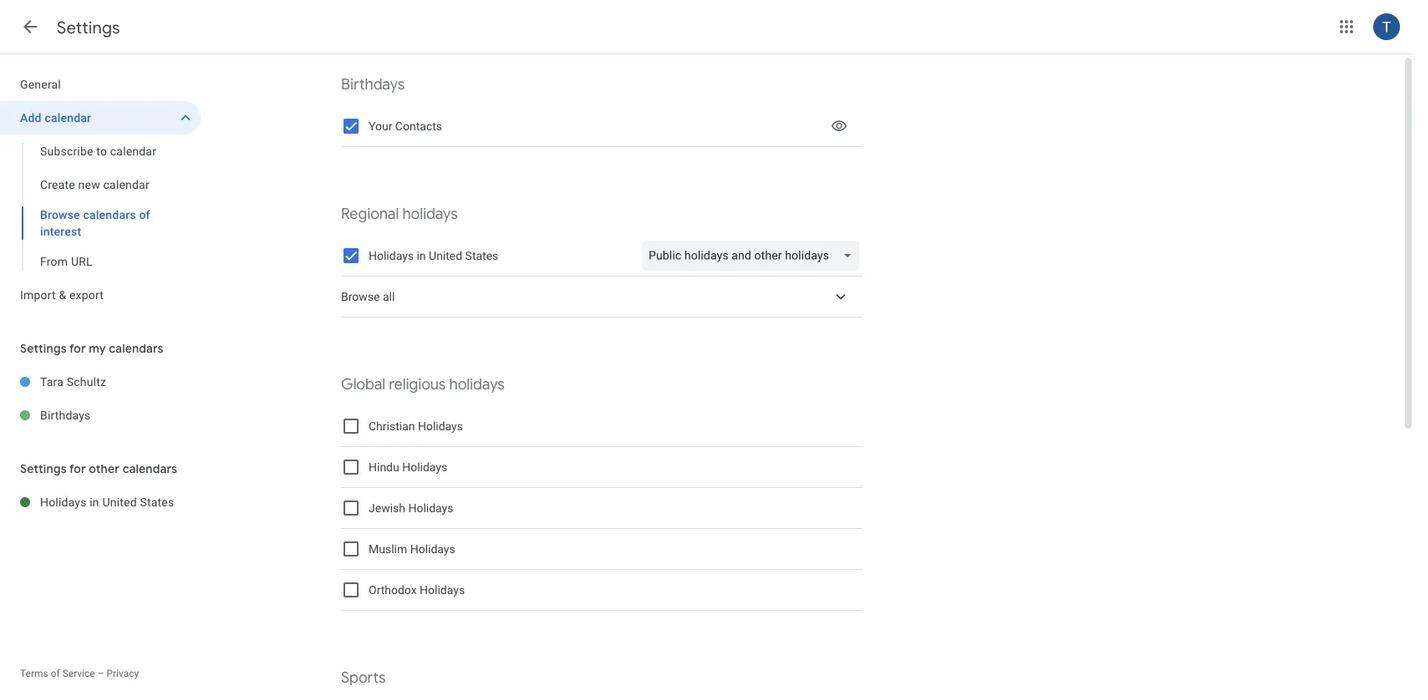 Task type: describe. For each thing, give the bounding box(es) containing it.
go back image
[[20, 17, 40, 37]]

1 horizontal spatial birthdays
[[341, 75, 405, 94]]

tara schultz
[[40, 375, 106, 389]]

holidays in united states inside tree item
[[40, 495, 174, 509]]

new
[[78, 178, 100, 191]]

url
[[71, 255, 93, 268]]

of inside browse calendars of interest
[[139, 208, 150, 222]]

schultz
[[67, 375, 106, 389]]

browse calendars of interest
[[40, 208, 150, 238]]

settings heading
[[57, 17, 120, 38]]

tara schultz tree item
[[0, 365, 201, 399]]

browse all
[[341, 290, 395, 304]]

browse for browse all
[[341, 290, 380, 304]]

1 vertical spatial holidays
[[449, 375, 505, 394]]

contacts
[[395, 119, 442, 133]]

0 vertical spatial holidays
[[403, 204, 458, 224]]

browse all tree item
[[341, 277, 863, 318]]

–
[[98, 668, 104, 680]]

christian
[[369, 420, 415, 433]]

holidays up all
[[369, 249, 414, 263]]

global religious holidays
[[341, 375, 505, 394]]

settings for settings
[[57, 17, 120, 38]]

interest
[[40, 225, 81, 238]]

add calendar
[[20, 111, 91, 125]]

regional
[[341, 204, 399, 224]]

0 vertical spatial in
[[417, 249, 426, 263]]

add calendar tree item
[[0, 101, 201, 135]]

calendars for my
[[109, 341, 164, 356]]

privacy
[[107, 668, 139, 680]]

create
[[40, 178, 75, 191]]

holidays for orthodox holidays
[[420, 583, 465, 597]]

orthodox holidays
[[369, 583, 465, 597]]

holidays in united states link
[[40, 486, 201, 519]]

calendar for create new calendar
[[103, 178, 150, 191]]

1 horizontal spatial holidays in united states
[[369, 249, 499, 263]]

christian holidays
[[369, 420, 463, 433]]

calendars for other
[[123, 462, 177, 477]]

add
[[20, 111, 42, 125]]

browse for browse calendars of interest
[[40, 208, 80, 222]]

from url
[[40, 255, 93, 268]]

muslim
[[369, 542, 407, 556]]

jewish holidays
[[369, 502, 454, 515]]

privacy link
[[107, 668, 139, 680]]

holidays for jewish holidays
[[408, 502, 454, 515]]

terms of service – privacy
[[20, 668, 139, 680]]

settings for settings for other calendars
[[20, 462, 67, 477]]

in inside the holidays in united states link
[[90, 495, 99, 509]]

to
[[96, 144, 107, 158]]

religious
[[389, 375, 446, 394]]

0 vertical spatial united
[[429, 249, 463, 263]]

calendar inside add calendar tree item
[[45, 111, 91, 125]]

birthdays inside birthdays link
[[40, 408, 91, 422]]

your contacts
[[369, 119, 442, 133]]

group containing subscribe to calendar
[[0, 135, 201, 278]]



Task type: locate. For each thing, give the bounding box(es) containing it.
0 vertical spatial holidays in united states
[[369, 249, 499, 263]]

1 horizontal spatial united
[[429, 249, 463, 263]]

&
[[59, 288, 66, 302]]

1 vertical spatial browse
[[341, 290, 380, 304]]

0 horizontal spatial united
[[102, 495, 137, 509]]

in
[[417, 249, 426, 263], [90, 495, 99, 509]]

0 vertical spatial calendar
[[45, 111, 91, 125]]

holidays for muslim holidays
[[410, 542, 455, 556]]

settings for other calendars
[[20, 462, 177, 477]]

holidays down global religious holidays
[[418, 420, 463, 433]]

hindu holidays
[[369, 461, 448, 474]]

settings for my calendars tree
[[0, 365, 201, 432]]

1 horizontal spatial in
[[417, 249, 426, 263]]

holidays in united states down other
[[40, 495, 174, 509]]

birthdays
[[341, 75, 405, 94], [40, 408, 91, 422]]

holidays in united states down regional holidays
[[369, 249, 499, 263]]

0 horizontal spatial browse
[[40, 208, 80, 222]]

states
[[465, 249, 499, 263], [140, 495, 174, 509]]

holidays for christian holidays
[[418, 420, 463, 433]]

tree
[[0, 68, 201, 312]]

settings
[[57, 17, 120, 38], [20, 341, 67, 356], [20, 462, 67, 477]]

0 horizontal spatial holidays in united states
[[40, 495, 174, 509]]

birthdays tree item
[[0, 399, 201, 432]]

tree containing general
[[0, 68, 201, 312]]

1 horizontal spatial states
[[465, 249, 499, 263]]

of right terms
[[51, 668, 60, 680]]

regional holidays
[[341, 204, 458, 224]]

in down settings for other calendars at the bottom of the page
[[90, 495, 99, 509]]

0 horizontal spatial birthdays
[[40, 408, 91, 422]]

calendar right new
[[103, 178, 150, 191]]

united inside tree item
[[102, 495, 137, 509]]

holidays
[[403, 204, 458, 224], [449, 375, 505, 394]]

other
[[89, 462, 120, 477]]

1 vertical spatial holidays in united states
[[40, 495, 174, 509]]

browse left all
[[341, 290, 380, 304]]

from
[[40, 255, 68, 268]]

subscribe to calendar
[[40, 144, 156, 158]]

import & export
[[20, 288, 104, 302]]

holidays in united states tree item
[[0, 486, 201, 519]]

states inside tree item
[[140, 495, 174, 509]]

subscribe
[[40, 144, 93, 158]]

of
[[139, 208, 150, 222], [51, 668, 60, 680]]

in down regional holidays
[[417, 249, 426, 263]]

calendars down create new calendar on the top
[[83, 208, 136, 222]]

1 horizontal spatial browse
[[341, 290, 380, 304]]

import
[[20, 288, 56, 302]]

holidays right orthodox
[[420, 583, 465, 597]]

united down other
[[102, 495, 137, 509]]

settings for settings for my calendars
[[20, 341, 67, 356]]

2 vertical spatial settings
[[20, 462, 67, 477]]

2 vertical spatial calendar
[[103, 178, 150, 191]]

for
[[69, 341, 86, 356], [69, 462, 86, 477]]

of down create new calendar on the top
[[139, 208, 150, 222]]

1 vertical spatial for
[[69, 462, 86, 477]]

browse
[[40, 208, 80, 222], [341, 290, 380, 304]]

terms of service link
[[20, 668, 95, 680]]

birthdays link
[[40, 399, 201, 432]]

birthdays up your
[[341, 75, 405, 94]]

browse inside browse calendars of interest
[[40, 208, 80, 222]]

1 vertical spatial in
[[90, 495, 99, 509]]

calendar for subscribe to calendar
[[110, 144, 156, 158]]

1 vertical spatial of
[[51, 668, 60, 680]]

0 horizontal spatial of
[[51, 668, 60, 680]]

for for other
[[69, 462, 86, 477]]

0 vertical spatial of
[[139, 208, 150, 222]]

holidays right hindu at left
[[402, 461, 448, 474]]

1 vertical spatial birthdays
[[40, 408, 91, 422]]

2 for from the top
[[69, 462, 86, 477]]

1 vertical spatial united
[[102, 495, 137, 509]]

group
[[0, 135, 201, 278]]

jewish
[[369, 502, 406, 515]]

calendar up 'subscribe'
[[45, 111, 91, 125]]

settings up tara
[[20, 341, 67, 356]]

service
[[62, 668, 95, 680]]

0 horizontal spatial in
[[90, 495, 99, 509]]

calendar right to
[[110, 144, 156, 158]]

your
[[369, 119, 393, 133]]

holidays
[[369, 249, 414, 263], [418, 420, 463, 433], [402, 461, 448, 474], [40, 495, 87, 509], [408, 502, 454, 515], [410, 542, 455, 556], [420, 583, 465, 597]]

settings left other
[[20, 462, 67, 477]]

for left my
[[69, 341, 86, 356]]

0 vertical spatial birthdays
[[341, 75, 405, 94]]

tara
[[40, 375, 64, 389]]

browse inside tree item
[[341, 290, 380, 304]]

holidays inside tree item
[[40, 495, 87, 509]]

calendar
[[45, 111, 91, 125], [110, 144, 156, 158], [103, 178, 150, 191]]

0 vertical spatial browse
[[40, 208, 80, 222]]

general
[[20, 77, 61, 91]]

0 vertical spatial for
[[69, 341, 86, 356]]

holidays right jewish
[[408, 502, 454, 515]]

hindu
[[369, 461, 399, 474]]

0 vertical spatial calendars
[[83, 208, 136, 222]]

calendars inside browse calendars of interest
[[83, 208, 136, 222]]

0 vertical spatial states
[[465, 249, 499, 263]]

holidays right religious
[[449, 375, 505, 394]]

calendars up the holidays in united states link
[[123, 462, 177, 477]]

all
[[383, 290, 395, 304]]

holidays right regional at the top left of the page
[[403, 204, 458, 224]]

1 for from the top
[[69, 341, 86, 356]]

1 horizontal spatial of
[[139, 208, 150, 222]]

settings right go back image
[[57, 17, 120, 38]]

muslim holidays
[[369, 542, 455, 556]]

my
[[89, 341, 106, 356]]

terms
[[20, 668, 48, 680]]

0 vertical spatial settings
[[57, 17, 120, 38]]

holidays in united states
[[369, 249, 499, 263], [40, 495, 174, 509]]

1 vertical spatial states
[[140, 495, 174, 509]]

for for my
[[69, 341, 86, 356]]

2 vertical spatial calendars
[[123, 462, 177, 477]]

for left other
[[69, 462, 86, 477]]

holidays down settings for other calendars at the bottom of the page
[[40, 495, 87, 509]]

browse up interest
[[40, 208, 80, 222]]

None field
[[642, 241, 866, 271]]

1 vertical spatial settings
[[20, 341, 67, 356]]

1 vertical spatial calendar
[[110, 144, 156, 158]]

settings for my calendars
[[20, 341, 164, 356]]

united
[[429, 249, 463, 263], [102, 495, 137, 509]]

holidays for hindu holidays
[[402, 461, 448, 474]]

orthodox
[[369, 583, 417, 597]]

1 vertical spatial calendars
[[109, 341, 164, 356]]

calendars
[[83, 208, 136, 222], [109, 341, 164, 356], [123, 462, 177, 477]]

calendars right my
[[109, 341, 164, 356]]

global
[[341, 375, 386, 394]]

holidays up orthodox holidays
[[410, 542, 455, 556]]

birthdays down tara schultz
[[40, 408, 91, 422]]

united down regional holidays
[[429, 249, 463, 263]]

export
[[69, 288, 104, 302]]

0 horizontal spatial states
[[140, 495, 174, 509]]

create new calendar
[[40, 178, 150, 191]]



Task type: vqa. For each thing, say whether or not it's contained in the screenshot.
"10"
no



